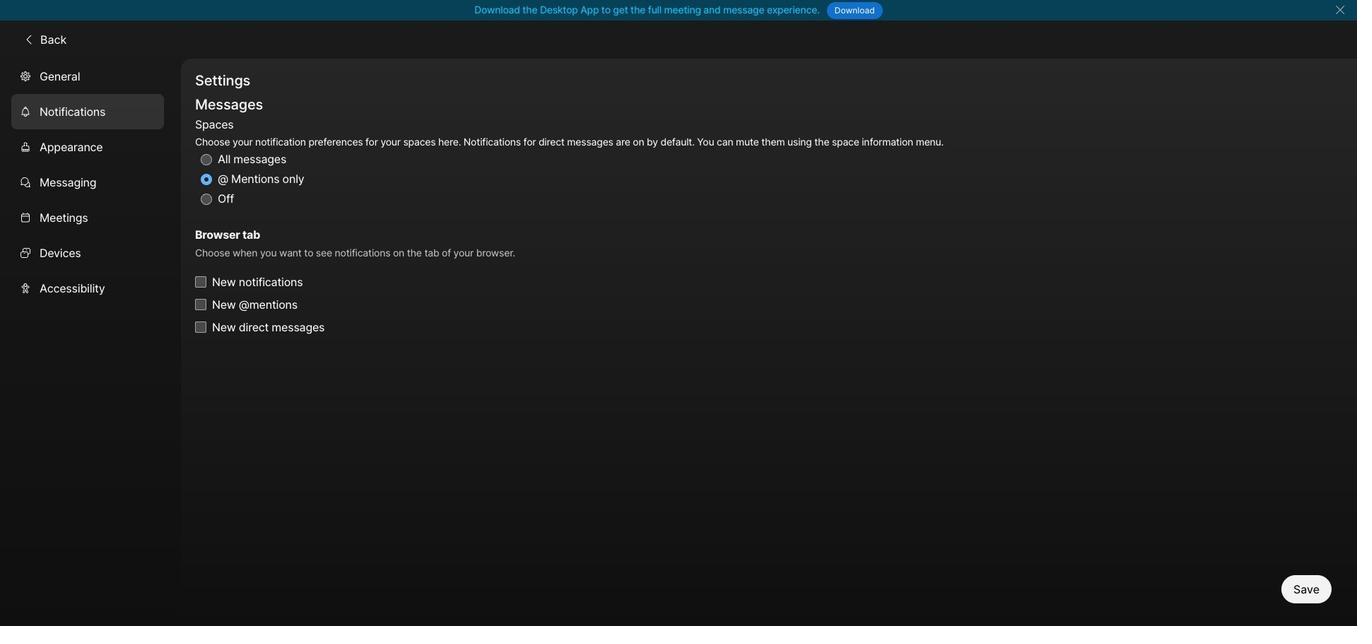 Task type: vqa. For each thing, say whether or not it's contained in the screenshot.
THE TEAM MODERATORS list
no



Task type: locate. For each thing, give the bounding box(es) containing it.
devices tab
[[11, 235, 164, 270]]

messaging tab
[[11, 164, 164, 200]]

settings navigation
[[0, 58, 181, 626]]

accessibility tab
[[11, 270, 164, 306]]

notifications tab
[[11, 94, 164, 129]]

@ Mentions only radio
[[201, 174, 212, 185]]

cancel_16 image
[[1335, 4, 1346, 16]]

Off radio
[[201, 194, 212, 205]]

option group
[[195, 115, 944, 209]]



Task type: describe. For each thing, give the bounding box(es) containing it.
general tab
[[11, 58, 164, 94]]

meetings tab
[[11, 200, 164, 235]]

All messages radio
[[201, 154, 212, 165]]

appearance tab
[[11, 129, 164, 164]]



